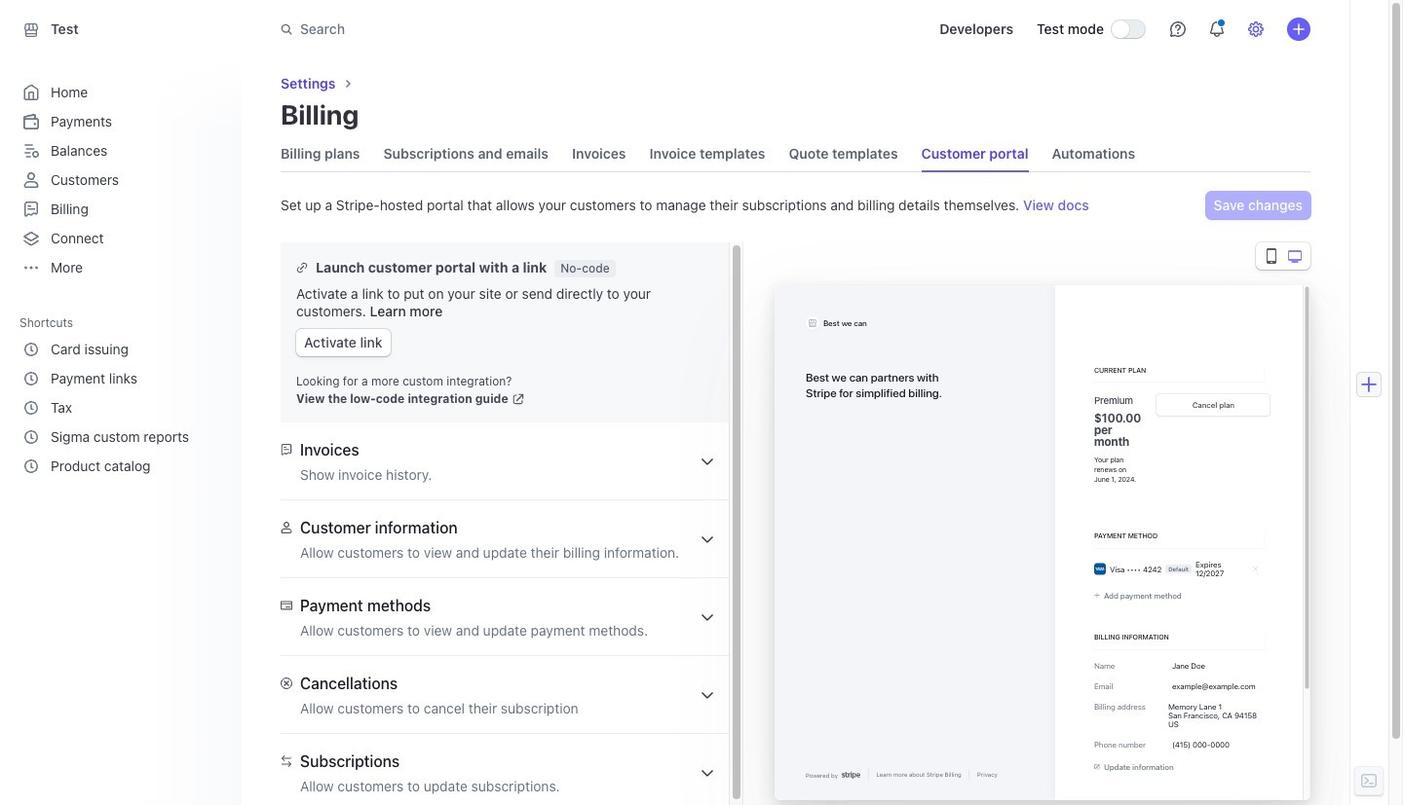 Task type: describe. For each thing, give the bounding box(es) containing it.
1 shortcuts element from the top
[[19, 309, 226, 481]]

manage shortcuts image
[[207, 317, 218, 328]]



Task type: vqa. For each thing, say whether or not it's contained in the screenshot.
Help icon
yes



Task type: locate. For each thing, give the bounding box(es) containing it.
Test mode checkbox
[[1112, 21, 1145, 38]]

None search field
[[269, 11, 819, 47]]

2 shortcuts element from the top
[[19, 335, 222, 481]]

settings image
[[1248, 21, 1264, 37]]

core navigation links element
[[19, 78, 222, 283]]

Search text field
[[269, 11, 819, 47]]

shortcuts element
[[19, 309, 226, 481], [19, 335, 222, 481]]

stripe image
[[842, 772, 860, 780]]

help image
[[1170, 21, 1186, 37]]

notifications image
[[1209, 21, 1225, 37]]

tab list
[[281, 136, 1135, 172]]



